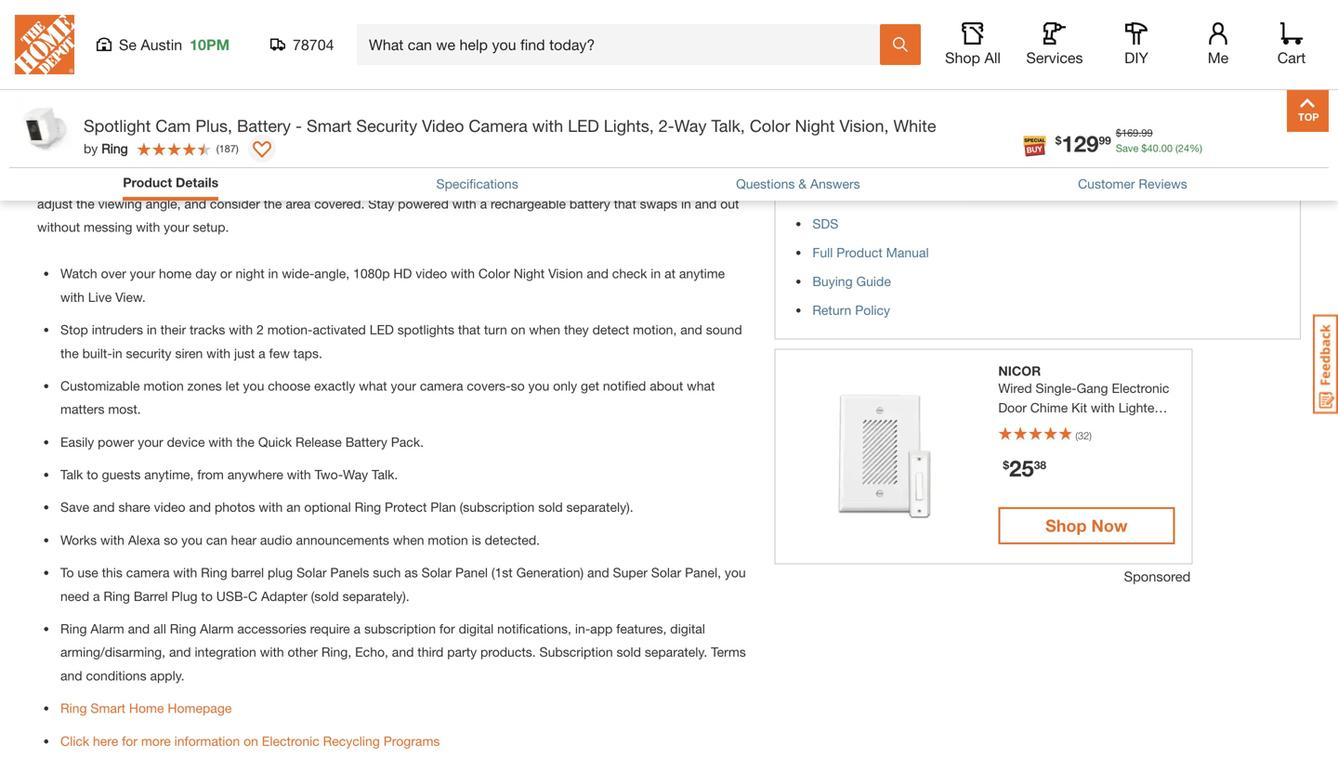Task type: describe. For each thing, give the bounding box(es) containing it.
and down 'plus'
[[267, 173, 289, 188]]

spotlight inside say bye-bye to blind spots. spotlight cam plus is your go-to protection for any out-of-sight area thanks to color night vision, customizable motion detection, and a pair of bright, motion-activated lights. simply mount the wireless camera, adjust the viewing angle, and consider the area covered. stay powered with a rechargeable battery that swaps in and out without messing with your setup.
[[201, 149, 253, 164]]

electronic inside nicor wired single-gang electronic door chime kit with lighted button
[[1112, 381, 1170, 396]]

answers
[[811, 176, 861, 191]]

an
[[287, 500, 301, 515]]

apply.
[[150, 668, 185, 684]]

led inside stop intruders in their tracks with 2 motion-activated led spotlights that turn on when they detect motion, and sound the built-in security siren with just a few taps.
[[370, 322, 394, 338]]

1 horizontal spatial way
[[675, 116, 707, 136]]

to use this camera with ring barrel plug solar panels such as solar panel (1st generation) and super solar panel, you need a ring barrel plug to usb-c adapter (sold separately).
[[60, 565, 746, 604]]

watch
[[60, 266, 97, 281]]

1 vertical spatial motion
[[428, 533, 468, 548]]

sponsored
[[1125, 568, 1191, 585]]

to up wireless
[[643, 149, 655, 164]]

panel
[[456, 565, 488, 581]]

adjust
[[37, 196, 73, 211]]

in inside say bye-bye to blind spots. spotlight cam plus is your go-to protection for any out-of-sight area thanks to color night vision, customizable motion detection, and a pair of bright, motion-activated lights. simply mount the wireless camera, adjust the viewing angle, and consider the area covered. stay powered with a rechargeable battery that swaps in and out without messing with your setup.
[[681, 196, 692, 211]]

and down camera,
[[695, 196, 717, 211]]

go-
[[359, 149, 379, 164]]

messing
[[84, 219, 132, 235]]

exactly
[[314, 378, 356, 394]]

(subscription
[[460, 500, 535, 515]]

3 solar from the left
[[652, 565, 682, 581]]

sight
[[540, 149, 569, 164]]

24
[[1179, 142, 1190, 154]]

full
[[813, 245, 833, 260]]

of
[[329, 173, 340, 188]]

ring down "this"
[[104, 589, 130, 604]]

optional
[[304, 500, 351, 515]]

0 vertical spatial .
[[1139, 127, 1142, 139]]

1 vertical spatial is
[[472, 533, 481, 548]]

you inside the to use this camera with ring barrel plug solar panels such as solar panel (1st generation) and super solar panel, you need a ring barrel plug to usb-c adapter (sold separately).
[[725, 565, 746, 581]]

and inside the to use this camera with ring barrel plug solar panels such as solar panel (1st generation) and super solar panel, you need a ring barrel plug to usb-c adapter (sold separately).
[[588, 565, 610, 581]]

day
[[195, 266, 217, 281]]

spotlights
[[398, 322, 455, 338]]

0 horizontal spatial when
[[393, 533, 424, 548]]

( for ( 32 )
[[1076, 430, 1078, 442]]

buying guide
[[813, 274, 892, 289]]

kit
[[1072, 400, 1088, 415]]

video
[[422, 116, 464, 136]]

return policy link
[[813, 303, 891, 318]]

1 vertical spatial smart
[[91, 701, 126, 716]]

spotlight cam plus, battery - smart security video camera with led lights, 2-way talk, color night vision, white
[[84, 116, 937, 136]]

the down thanks
[[609, 173, 628, 188]]

conditions
[[86, 668, 147, 684]]

security
[[356, 116, 418, 136]]

1 horizontal spatial product
[[837, 245, 883, 260]]

by ring
[[84, 141, 128, 156]]

the inside stop intruders in their tracks with 2 motion-activated led spotlights that turn on when they detect motion, and sound the built-in security siren with just a few taps.
[[60, 346, 79, 361]]

10pm
[[190, 36, 230, 53]]

you right let on the left of the page
[[243, 378, 264, 394]]

check
[[613, 266, 647, 281]]

lights.
[[487, 173, 522, 188]]

generation)
[[517, 565, 584, 581]]

over
[[101, 266, 126, 281]]

in right night on the top
[[268, 266, 278, 281]]

such
[[373, 565, 401, 581]]

( inside $ 169 . 99 save $ 40 . 00 ( 24 %)
[[1176, 142, 1179, 154]]

2 alarm from the left
[[200, 622, 234, 637]]

camera inside the to use this camera with ring barrel plug solar panels such as solar panel (1st generation) and super solar panel, you need a ring barrel plug to usb-c adapter (sold separately).
[[126, 565, 170, 581]]

a inside "ring alarm and all ring alarm accessories require a subscription for digital notifications, in-app features, digital arming/disarming, and integration with other ring, echo, and third party products. subscription sold separately. terms and conditions apply."
[[354, 622, 361, 637]]

for inside "ring alarm and all ring alarm accessories require a subscription for digital notifications, in-app features, digital arming/disarming, and integration with other ring, echo, and third party products. subscription sold separately. terms and conditions apply."
[[440, 622, 455, 637]]

echo,
[[355, 645, 389, 660]]

1 horizontal spatial vision,
[[840, 116, 889, 136]]

video inside watch over your home day or night in wide-angle, 1080p hd video with color night vision and check in at anytime with live view.
[[416, 266, 447, 281]]

services
[[1027, 49, 1084, 66]]

hear
[[231, 533, 257, 548]]

a down specifications
[[480, 196, 487, 211]]

with up sight in the top of the page
[[533, 116, 564, 136]]

all
[[985, 49, 1001, 66]]

0 vertical spatial smart
[[307, 116, 352, 136]]

0 horizontal spatial for
[[122, 734, 138, 749]]

and left share
[[93, 500, 115, 515]]

require
[[310, 622, 350, 637]]

angle, inside watch over your home day or night in wide-angle, 1080p hd video with color night vision and check in at anytime with live view.
[[315, 266, 350, 281]]

and up apply.
[[169, 645, 191, 660]]

say
[[37, 149, 59, 164]]

you left can
[[181, 533, 203, 548]]

few
[[269, 346, 290, 361]]

lights,
[[604, 116, 654, 136]]

0 vertical spatial night
[[795, 116, 835, 136]]

additional
[[785, 149, 866, 169]]

with down tracks
[[207, 346, 231, 361]]

$ 129 99
[[1056, 130, 1112, 157]]

works
[[60, 533, 97, 548]]

wide-
[[282, 266, 315, 281]]

save inside $ 169 . 99 save $ 40 . 00 ( 24 %)
[[1116, 142, 1139, 154]]

other
[[288, 645, 318, 660]]

accessories
[[237, 622, 307, 637]]

ring right by
[[102, 141, 128, 156]]

in left at
[[651, 266, 661, 281]]

this
[[102, 565, 123, 581]]

matters
[[60, 402, 105, 417]]

2 horizontal spatial color
[[750, 116, 791, 136]]

ring up click
[[60, 701, 87, 716]]

78704
[[293, 36, 334, 53]]

and down details on the left top
[[184, 196, 206, 211]]

sound
[[706, 322, 743, 338]]

that inside say bye-bye to blind spots. spotlight cam plus is your go-to protection for any out-of-sight area thanks to color night vision, customizable motion detection, and a pair of bright, motion-activated lights. simply mount the wireless camera, adjust the viewing angle, and consider the area covered. stay powered with a rechargeable battery that swaps in and out without messing with your setup.
[[614, 196, 637, 211]]

with inside "ring alarm and all ring alarm accessories require a subscription for digital notifications, in-app features, digital arming/disarming, and integration with other ring, echo, and third party products. subscription sold separately. terms and conditions apply."
[[260, 645, 284, 660]]

super
[[613, 565, 648, 581]]

0 horizontal spatial area
[[286, 196, 311, 211]]

c
[[248, 589, 258, 604]]

the right adjust on the left of page
[[76, 196, 95, 211]]

( 32 )
[[1076, 430, 1092, 442]]

buying guide link
[[813, 274, 892, 289]]

separately). inside the to use this camera with ring barrel plug solar panels such as solar panel (1st generation) and super solar panel, you need a ring barrel plug to usb-c adapter (sold separately).
[[343, 589, 410, 604]]

detect
[[593, 322, 630, 338]]

your inside watch over your home day or night in wide-angle, 1080p hd video with color night vision and check in at anytime with live view.
[[130, 266, 155, 281]]

your right the power
[[138, 435, 163, 450]]

products.
[[481, 645, 536, 660]]

night inside watch over your home day or night in wide-angle, 1080p hd video with color night vision and check in at anytime with live view.
[[514, 266, 545, 281]]

watch over your home day or night in wide-angle, 1080p hd video with color night vision and check in at anytime with live view.
[[60, 266, 725, 305]]

and left all
[[128, 622, 150, 637]]

to down security
[[379, 149, 390, 164]]

guests
[[102, 467, 141, 483]]

siren
[[175, 346, 203, 361]]

0 vertical spatial sold
[[539, 500, 563, 515]]

usb-
[[216, 589, 248, 604]]

as
[[405, 565, 418, 581]]

in left 'their'
[[147, 322, 157, 338]]

protect
[[385, 500, 427, 515]]

a left pair
[[293, 173, 300, 188]]

2 digital from the left
[[671, 622, 706, 637]]

0 vertical spatial battery
[[237, 116, 291, 136]]

00
[[1162, 142, 1173, 154]]

169
[[1122, 127, 1139, 139]]

ring down talk.
[[355, 500, 381, 515]]

and inside stop intruders in their tracks with 2 motion-activated led spotlights that turn on when they detect motion, and sound the built-in security siren with just a few taps.
[[681, 322, 703, 338]]

specifications
[[437, 176, 519, 191]]

shop now button
[[999, 508, 1176, 545]]

with down 'watch'
[[60, 289, 85, 305]]

25
[[1010, 455, 1035, 482]]

1 what from the left
[[359, 378, 387, 394]]

plan
[[431, 500, 456, 515]]

1 horizontal spatial separately).
[[567, 500, 634, 515]]

1 alarm from the left
[[91, 622, 124, 637]]

and inside watch over your home day or night in wide-angle, 1080p hd video with color night vision and check in at anytime with live view.
[[587, 266, 609, 281]]

click here for more information on electronic recycling programs
[[60, 734, 440, 749]]

product details
[[123, 175, 219, 190]]

to right bye
[[114, 149, 125, 164]]

gang
[[1077, 381, 1109, 396]]

easily
[[60, 435, 94, 450]]

$ for 25
[[1004, 459, 1010, 472]]

subscription
[[540, 645, 613, 660]]

your inside customizable motion zones let you choose exactly what your camera covers-so you only get notified about what matters most.
[[391, 378, 416, 394]]

( for ( 187 )
[[216, 142, 219, 155]]

get
[[581, 378, 600, 394]]

for inside say bye-bye to blind spots. spotlight cam plus is your go-to protection for any out-of-sight area thanks to color night vision, customizable motion detection, and a pair of bright, motion-activated lights. simply mount the wireless camera, adjust the viewing angle, and consider the area covered. stay powered with a rechargeable battery that swaps in and out without messing with your setup.
[[456, 149, 472, 164]]

se
[[119, 36, 137, 53]]

from
[[197, 467, 224, 483]]

on inside stop intruders in their tracks with 2 motion-activated led spotlights that turn on when they detect motion, and sound the built-in security siren with just a few taps.
[[511, 322, 526, 338]]

alexa
[[128, 533, 160, 548]]

talk.
[[372, 467, 398, 483]]

talk to guests anytime, from anywhere with two-way talk.
[[60, 467, 398, 483]]

from
[[785, 187, 817, 203]]

motion inside customizable motion zones let you choose exactly what your camera covers-so you only get notified about what matters most.
[[144, 378, 184, 394]]

rechargeable
[[491, 196, 566, 211]]

bye
[[89, 149, 110, 164]]

lighted
[[1119, 400, 1163, 415]]

ring up usb-
[[201, 565, 228, 581]]

$ for 169
[[1116, 127, 1122, 139]]

night
[[236, 266, 265, 281]]

share
[[119, 500, 150, 515]]

and down 'subscription'
[[392, 645, 414, 660]]



Task type: locate. For each thing, give the bounding box(es) containing it.
night inside say bye-bye to blind spots. spotlight cam plus is your go-to protection for any out-of-sight area thanks to color night vision, customizable motion detection, and a pair of bright, motion-activated lights. simply mount the wireless camera, adjust the viewing angle, and consider the area covered. stay powered with a rechargeable battery that swaps in and out without messing with your setup.
[[694, 149, 725, 164]]

with right the hd
[[451, 266, 475, 281]]

0 horizontal spatial motion
[[144, 378, 184, 394]]

subscription
[[364, 622, 436, 637]]

app
[[591, 622, 613, 637]]

2 solar from the left
[[422, 565, 452, 581]]

1 horizontal spatial motion
[[428, 533, 468, 548]]

$
[[1116, 127, 1122, 139], [1056, 134, 1062, 147], [1142, 142, 1148, 154], [1004, 459, 1010, 472]]

1 horizontal spatial .
[[1159, 142, 1162, 154]]

1 horizontal spatial night
[[694, 149, 725, 164]]

smart
[[307, 116, 352, 136], [91, 701, 126, 716]]

product down blind
[[123, 175, 172, 190]]

1 horizontal spatial so
[[511, 378, 525, 394]]

color right the talk,
[[750, 116, 791, 136]]

What can we help you find today? search field
[[369, 25, 880, 64]]

$ for 129
[[1056, 134, 1062, 147]]

to inside the to use this camera with ring barrel plug solar panels such as solar panel (1st generation) and super solar panel, you need a ring barrel plug to usb-c adapter (sold separately).
[[201, 589, 213, 604]]

that left swaps
[[614, 196, 637, 211]]

1 vertical spatial when
[[393, 533, 424, 548]]

with inside nicor wired single-gang electronic door chime kit with lighted button
[[1091, 400, 1116, 415]]

click here for more information on electronic recycling programs link
[[60, 734, 440, 749]]

1080p
[[353, 266, 390, 281]]

1 vertical spatial sold
[[617, 645, 641, 660]]

1 solar from the left
[[297, 565, 327, 581]]

with down specifications
[[453, 196, 477, 211]]

1 horizontal spatial cam
[[257, 149, 284, 164]]

ring alarm and all ring alarm accessories require a subscription for digital notifications, in-app features, digital arming/disarming, and integration with other ring, echo, and third party products. subscription sold separately. terms and conditions apply.
[[60, 622, 746, 684]]

1 vertical spatial electronic
[[262, 734, 320, 749]]

0 horizontal spatial sold
[[539, 500, 563, 515]]

specifications button
[[437, 174, 519, 194], [437, 174, 519, 194]]

when up as
[[393, 533, 424, 548]]

guide
[[857, 274, 892, 289]]

0 vertical spatial save
[[1116, 142, 1139, 154]]

so right alexa
[[164, 533, 178, 548]]

1 vertical spatial shop
[[1046, 516, 1087, 536]]

$ left 00
[[1142, 142, 1148, 154]]

cam left 'plus'
[[257, 149, 284, 164]]

with up the talk to guests anytime, from anywhere with two-way talk.
[[209, 435, 233, 450]]

spotlight
[[84, 116, 151, 136], [201, 149, 253, 164]]

electronic left recycling
[[262, 734, 320, 749]]

ring smart home homepage
[[60, 701, 232, 716]]

cam inside say bye-bye to blind spots. spotlight cam plus is your go-to protection for any out-of-sight area thanks to color night vision, customizable motion detection, and a pair of bright, motion-activated lights. simply mount the wireless camera, adjust the viewing angle, and consider the area covered. stay powered with a rechargeable battery that swaps in and out without messing with your setup.
[[257, 149, 284, 164]]

) for ( 187 )
[[236, 142, 239, 155]]

for left any at top left
[[456, 149, 472, 164]]

a inside stop intruders in their tracks with 2 motion-activated led spotlights that turn on when they detect motion, and sound the built-in security siren with just a few taps.
[[259, 346, 266, 361]]

view.
[[115, 289, 146, 305]]

2 horizontal spatial for
[[456, 149, 472, 164]]

activated up taps.
[[313, 322, 366, 338]]

shop left now
[[1046, 516, 1087, 536]]

( down the plus,
[[216, 142, 219, 155]]

wireless
[[631, 173, 678, 188]]

1 vertical spatial night
[[694, 149, 725, 164]]

intruders
[[92, 322, 143, 338]]

0 vertical spatial motion
[[144, 378, 184, 394]]

2 what from the left
[[687, 378, 715, 394]]

without
[[37, 219, 80, 235]]

save and share video and photos with an optional ring protect plan (subscription sold separately).
[[60, 500, 634, 515]]

sold up 'detected.'
[[539, 500, 563, 515]]

) down gang at bottom
[[1090, 430, 1092, 442]]

customizable
[[60, 378, 140, 394]]

with inside the to use this camera with ring barrel plug solar panels such as solar panel (1st generation) and super solar panel, you need a ring barrel plug to usb-c adapter (sold separately).
[[173, 565, 197, 581]]

to
[[60, 565, 74, 581]]

from the manufacturer
[[785, 187, 928, 203]]

security
[[126, 346, 172, 361]]

1 vertical spatial on
[[244, 734, 258, 749]]

say bye-bye to blind spots. spotlight cam plus is your go-to protection for any out-of-sight area thanks to color night vision, customizable motion detection, and a pair of bright, motion-activated lights. simply mount the wireless camera, adjust the viewing angle, and consider the area covered. stay powered with a rechargeable battery that swaps in and out without messing with your setup.
[[37, 149, 740, 235]]

1 vertical spatial cam
[[257, 149, 284, 164]]

notified
[[603, 378, 646, 394]]

1 horizontal spatial led
[[568, 116, 599, 136]]

third
[[418, 645, 444, 660]]

policy
[[856, 303, 891, 318]]

that inside stop intruders in their tracks with 2 motion-activated led spotlights that turn on when they detect motion, and sound the built-in security siren with just a few taps.
[[458, 322, 481, 338]]

0 vertical spatial that
[[614, 196, 637, 211]]

shop inside $ 25 38 shop now
[[1046, 516, 1087, 536]]

anytime,
[[144, 467, 194, 483]]

digital up separately. on the bottom of the page
[[671, 622, 706, 637]]

the
[[609, 173, 628, 188], [821, 187, 841, 203], [76, 196, 95, 211], [264, 196, 282, 211], [60, 346, 79, 361], [236, 435, 255, 450]]

your up of
[[329, 149, 355, 164]]

with left two-
[[287, 467, 311, 483]]

0 horizontal spatial product
[[123, 175, 172, 190]]

0 horizontal spatial angle,
[[146, 196, 181, 211]]

0 horizontal spatial is
[[316, 149, 326, 164]]

is inside say bye-bye to blind spots. spotlight cam plus is your go-to protection for any out-of-sight area thanks to color night vision, customizable motion detection, and a pair of bright, motion-activated lights. simply mount the wireless camera, adjust the viewing angle, and consider the area covered. stay powered with a rechargeable battery that swaps in and out without messing with your setup.
[[316, 149, 326, 164]]

any
[[476, 149, 496, 164]]

1 vertical spatial .
[[1159, 142, 1162, 154]]

1 horizontal spatial activated
[[430, 173, 483, 188]]

1 horizontal spatial solar
[[422, 565, 452, 581]]

digital up party
[[459, 622, 494, 637]]

0 horizontal spatial video
[[154, 500, 186, 515]]

battery up talk.
[[346, 435, 388, 450]]

activated inside stop intruders in their tracks with 2 motion-activated led spotlights that turn on when they detect motion, and sound the built-in security siren with just a few taps.
[[313, 322, 366, 338]]

99 inside $ 129 99
[[1099, 134, 1112, 147]]

1 digital from the left
[[459, 622, 494, 637]]

a
[[293, 173, 300, 188], [480, 196, 487, 211], [259, 346, 266, 361], [93, 589, 100, 604], [354, 622, 361, 637]]

return
[[813, 303, 852, 318]]

1 vertical spatial so
[[164, 533, 178, 548]]

0 horizontal spatial electronic
[[262, 734, 320, 749]]

0 horizontal spatial save
[[60, 500, 89, 515]]

buying
[[813, 274, 853, 289]]

1 vertical spatial )
[[1090, 430, 1092, 442]]

and left super in the left bottom of the page
[[588, 565, 610, 581]]

in down the intruders
[[112, 346, 122, 361]]

shop all button
[[944, 22, 1003, 67]]

separately). down such
[[343, 589, 410, 604]]

the home depot logo image
[[15, 15, 74, 74]]

and right vision
[[587, 266, 609, 281]]

power
[[98, 435, 134, 450]]

1 vertical spatial led
[[370, 322, 394, 338]]

motion- inside stop intruders in their tracks with 2 motion-activated led spotlights that turn on when they detect motion, and sound the built-in security siren with just a few taps.
[[268, 322, 313, 338]]

0 vertical spatial area
[[572, 149, 597, 164]]

2 vertical spatial for
[[122, 734, 138, 749]]

integration
[[195, 645, 256, 660]]

a inside the to use this camera with ring barrel plug solar panels such as solar panel (1st generation) and super solar panel, you need a ring barrel plug to usb-c adapter (sold separately).
[[93, 589, 100, 604]]

product up "buying guide" link
[[837, 245, 883, 260]]

0 vertical spatial shop
[[946, 49, 981, 66]]

( down kit
[[1076, 430, 1078, 442]]

0 horizontal spatial digital
[[459, 622, 494, 637]]

a right 'need'
[[93, 589, 100, 604]]

) for ( 32 )
[[1090, 430, 1092, 442]]

manual
[[887, 245, 929, 260]]

motion- inside say bye-bye to blind spots. spotlight cam plus is your go-to protection for any out-of-sight area thanks to color night vision, customizable motion detection, and a pair of bright, motion-activated lights. simply mount the wireless camera, adjust the viewing angle, and consider the area covered. stay powered with a rechargeable battery that swaps in and out without messing with your setup.
[[385, 173, 430, 188]]

activated inside say bye-bye to blind spots. spotlight cam plus is your go-to protection for any out-of-sight area thanks to color night vision, customizable motion detection, and a pair of bright, motion-activated lights. simply mount the wireless camera, adjust the viewing angle, and consider the area covered. stay powered with a rechargeable battery that swaps in and out without messing with your setup.
[[430, 173, 483, 188]]

1 vertical spatial that
[[458, 322, 481, 338]]

0 horizontal spatial night
[[514, 266, 545, 281]]

built-
[[82, 346, 112, 361]]

1 vertical spatial way
[[343, 467, 368, 483]]

out
[[721, 196, 740, 211]]

motion down plan
[[428, 533, 468, 548]]

vision, inside say bye-bye to blind spots. spotlight cam plus is your go-to protection for any out-of-sight area thanks to color night vision, customizable motion detection, and a pair of bright, motion-activated lights. simply mount the wireless camera, adjust the viewing angle, and consider the area covered. stay powered with a rechargeable battery that swaps in and out without messing with your setup.
[[37, 173, 76, 188]]

$ left the 169
[[1056, 134, 1062, 147]]

0 vertical spatial way
[[675, 116, 707, 136]]

$ right $ 129 99
[[1116, 127, 1122, 139]]

0 horizontal spatial what
[[359, 378, 387, 394]]

0 horizontal spatial color
[[479, 266, 510, 281]]

smart up here
[[91, 701, 126, 716]]

door
[[999, 400, 1027, 415]]

on right turn
[[511, 322, 526, 338]]

feedback link image
[[1314, 314, 1339, 415]]

1 horizontal spatial video
[[416, 266, 447, 281]]

1 vertical spatial color
[[659, 149, 690, 164]]

0 vertical spatial )
[[236, 142, 239, 155]]

protection
[[394, 149, 453, 164]]

full product manual link
[[813, 245, 929, 260]]

0 vertical spatial is
[[316, 149, 326, 164]]

sold inside "ring alarm and all ring alarm accessories require a subscription for digital notifications, in-app features, digital arming/disarming, and integration with other ring, echo, and third party products. subscription sold separately. terms and conditions apply."
[[617, 645, 641, 660]]

1 horizontal spatial camera
[[420, 378, 463, 394]]

vision, up additional resources in the top right of the page
[[840, 116, 889, 136]]

0 vertical spatial motion-
[[385, 173, 430, 188]]

0 horizontal spatial solar
[[297, 565, 327, 581]]

detection,
[[204, 173, 264, 188]]

top button
[[1288, 90, 1330, 132]]

save
[[1116, 142, 1139, 154], [60, 500, 89, 515]]

0 horizontal spatial way
[[343, 467, 368, 483]]

0 horizontal spatial )
[[236, 142, 239, 155]]

and left conditions
[[60, 668, 82, 684]]

diy button
[[1107, 22, 1167, 67]]

on right information
[[244, 734, 258, 749]]

1 vertical spatial camera
[[126, 565, 170, 581]]

the up sds link
[[821, 187, 841, 203]]

sold down features,
[[617, 645, 641, 660]]

camera
[[420, 378, 463, 394], [126, 565, 170, 581]]

and down from
[[189, 500, 211, 515]]

99 inside $ 169 . 99 save $ 40 . 00 ( 24 %)
[[1142, 127, 1153, 139]]

spotlight up "detection,"
[[201, 149, 253, 164]]

vision, up adjust on the left of page
[[37, 173, 76, 188]]

cart
[[1278, 49, 1307, 66]]

1 vertical spatial angle,
[[315, 266, 350, 281]]

ring right all
[[170, 622, 196, 637]]

with down viewing
[[136, 219, 160, 235]]

0 horizontal spatial motion-
[[268, 322, 313, 338]]

2 horizontal spatial (
[[1176, 142, 1179, 154]]

night up camera,
[[694, 149, 725, 164]]

in right swaps
[[681, 196, 692, 211]]

0 horizontal spatial led
[[370, 322, 394, 338]]

with left an at the bottom left of page
[[259, 500, 283, 515]]

information
[[174, 734, 240, 749]]

se austin 10pm
[[119, 36, 230, 53]]

video down anytime,
[[154, 500, 186, 515]]

led left spotlights
[[370, 322, 394, 338]]

that
[[614, 196, 637, 211], [458, 322, 481, 338]]

angle, down product details
[[146, 196, 181, 211]]

0 horizontal spatial alarm
[[91, 622, 124, 637]]

1 horizontal spatial on
[[511, 322, 526, 338]]

bye-
[[63, 149, 89, 164]]

talk,
[[712, 116, 745, 136]]

by
[[84, 141, 98, 156]]

battery
[[570, 196, 611, 211]]

1 vertical spatial video
[[154, 500, 186, 515]]

cam up the spots. at the left top
[[156, 116, 191, 136]]

1 horizontal spatial save
[[1116, 142, 1139, 154]]

color up turn
[[479, 266, 510, 281]]

$ left 38
[[1004, 459, 1010, 472]]

alarm up arming/disarming,
[[91, 622, 124, 637]]

is right 'plus'
[[316, 149, 326, 164]]

1 horizontal spatial battery
[[346, 435, 388, 450]]

for up party
[[440, 622, 455, 637]]

austin
[[141, 36, 182, 53]]

0 horizontal spatial shop
[[946, 49, 981, 66]]

motion down security on the left of the page
[[144, 378, 184, 394]]

when inside stop intruders in their tracks with 2 motion-activated led spotlights that turn on when they detect motion, and sound the built-in security siren with just a few taps.
[[529, 322, 561, 338]]

in
[[681, 196, 692, 211], [268, 266, 278, 281], [651, 266, 661, 281], [147, 322, 157, 338], [112, 346, 122, 361]]

0 vertical spatial product
[[123, 175, 172, 190]]

color inside say bye-bye to blind spots. spotlight cam plus is your go-to protection for any out-of-sight area thanks to color night vision, customizable motion detection, and a pair of bright, motion-activated lights. simply mount the wireless camera, adjust the viewing angle, and consider the area covered. stay powered with a rechargeable battery that swaps in and out without messing with your setup.
[[659, 149, 690, 164]]

vision,
[[840, 116, 889, 136], [37, 173, 76, 188]]

1 vertical spatial spotlight
[[201, 149, 253, 164]]

with down gang at bottom
[[1091, 400, 1116, 415]]

$ inside $ 129 99
[[1056, 134, 1062, 147]]

their
[[160, 322, 186, 338]]

at
[[665, 266, 676, 281]]

customer
[[1079, 176, 1136, 191]]

0 vertical spatial activated
[[430, 173, 483, 188]]

1 horizontal spatial is
[[472, 533, 481, 548]]

2 vertical spatial night
[[514, 266, 545, 281]]

battery up display icon
[[237, 116, 291, 136]]

area
[[572, 149, 597, 164], [286, 196, 311, 211]]

1 horizontal spatial digital
[[671, 622, 706, 637]]

0 vertical spatial cam
[[156, 116, 191, 136]]

product details button
[[123, 173, 219, 196], [123, 173, 219, 192]]

terms
[[711, 645, 746, 660]]

2 horizontal spatial solar
[[652, 565, 682, 581]]

1 horizontal spatial electronic
[[1112, 381, 1170, 396]]

1 horizontal spatial that
[[614, 196, 637, 211]]

out-
[[500, 149, 524, 164]]

notifications,
[[497, 622, 572, 637]]

ring,
[[322, 645, 352, 660]]

angle, inside say bye-bye to blind spots. spotlight cam plus is your go-to protection for any out-of-sight area thanks to color night vision, customizable motion detection, and a pair of bright, motion-activated lights. simply mount the wireless camera, adjust the viewing angle, and consider the area covered. stay powered with a rechargeable battery that swaps in and out without messing with your setup.
[[146, 196, 181, 211]]

0 horizontal spatial that
[[458, 322, 481, 338]]

( right 00
[[1176, 142, 1179, 154]]

1 vertical spatial motion-
[[268, 322, 313, 338]]

0 horizontal spatial separately).
[[343, 589, 410, 604]]

with down accessories
[[260, 645, 284, 660]]

solar up (sold at bottom left
[[297, 565, 327, 581]]

so inside customizable motion zones let you choose exactly what your camera covers-so you only get notified about what matters most.
[[511, 378, 525, 394]]

99 up 40
[[1142, 127, 1153, 139]]

solar right super in the left bottom of the page
[[652, 565, 682, 581]]

shop inside button
[[946, 49, 981, 66]]

0 vertical spatial when
[[529, 322, 561, 338]]

recycling
[[323, 734, 380, 749]]

0 vertical spatial on
[[511, 322, 526, 338]]

so
[[511, 378, 525, 394], [164, 533, 178, 548]]

99 left the 169
[[1099, 134, 1112, 147]]

color inside watch over your home day or night in wide-angle, 1080p hd video with color night vision and check in at anytime with live view.
[[479, 266, 510, 281]]

0 vertical spatial for
[[456, 149, 472, 164]]

way left talk.
[[343, 467, 368, 483]]

display image
[[253, 141, 271, 160]]

with left alexa
[[100, 533, 125, 548]]

0 horizontal spatial .
[[1139, 127, 1142, 139]]

0 vertical spatial separately).
[[567, 500, 634, 515]]

a left the few
[[259, 346, 266, 361]]

your left setup.
[[164, 219, 189, 235]]

in-
[[575, 622, 591, 637]]

separately.
[[645, 645, 708, 660]]

to right "plug"
[[201, 589, 213, 604]]

digital
[[459, 622, 494, 637], [671, 622, 706, 637]]

for right here
[[122, 734, 138, 749]]

shop
[[946, 49, 981, 66], [1046, 516, 1087, 536]]

0 vertical spatial led
[[568, 116, 599, 136]]

led up sight in the top of the page
[[568, 116, 599, 136]]

$ inside $ 25 38 shop now
[[1004, 459, 1010, 472]]

0 horizontal spatial camera
[[126, 565, 170, 581]]

area down pair
[[286, 196, 311, 211]]

color up wireless
[[659, 149, 690, 164]]

product image image
[[14, 99, 74, 160]]

1 vertical spatial save
[[60, 500, 89, 515]]

0 horizontal spatial cam
[[156, 116, 191, 136]]

with up "plug"
[[173, 565, 197, 581]]

audio
[[260, 533, 293, 548]]

to right "talk"
[[87, 467, 98, 483]]

1 vertical spatial vision,
[[37, 173, 76, 188]]

0 vertical spatial so
[[511, 378, 525, 394]]

programs
[[384, 734, 440, 749]]

activated down any at top left
[[430, 173, 483, 188]]

what right the exactly
[[359, 378, 387, 394]]

plug
[[172, 589, 198, 604]]

save down "talk"
[[60, 500, 89, 515]]

0 horizontal spatial spotlight
[[84, 116, 151, 136]]

1 vertical spatial separately).
[[343, 589, 410, 604]]

spotlight up the by ring
[[84, 116, 151, 136]]

ring down 'need'
[[60, 622, 87, 637]]

just
[[234, 346, 255, 361]]

reviews
[[1139, 176, 1188, 191]]

0 vertical spatial camera
[[420, 378, 463, 394]]

0 vertical spatial color
[[750, 116, 791, 136]]

plus,
[[196, 116, 232, 136]]

camera inside customizable motion zones let you choose exactly what your camera covers-so you only get notified about what matters most.
[[420, 378, 463, 394]]

wired
[[999, 381, 1033, 396]]

the right consider
[[264, 196, 282, 211]]

with left 2
[[229, 322, 253, 338]]

bright,
[[344, 173, 381, 188]]

motion- up the few
[[268, 322, 313, 338]]

camera left covers-
[[420, 378, 463, 394]]

pair
[[303, 173, 325, 188]]

white
[[894, 116, 937, 136]]

the left quick
[[236, 435, 255, 450]]

1 horizontal spatial shop
[[1046, 516, 1087, 536]]

more
[[141, 734, 171, 749]]

)
[[236, 142, 239, 155], [1090, 430, 1092, 442]]

you left only
[[529, 378, 550, 394]]

and left sound
[[681, 322, 703, 338]]

1 horizontal spatial area
[[572, 149, 597, 164]]

wired single-gang electronic door chime kit with lighted button image
[[794, 364, 976, 545]]

1 horizontal spatial alarm
[[200, 622, 234, 637]]

38
[[1035, 459, 1047, 472]]



Task type: vqa. For each thing, say whether or not it's contained in the screenshot.
Model# 8VRASZ-SEN0
no



